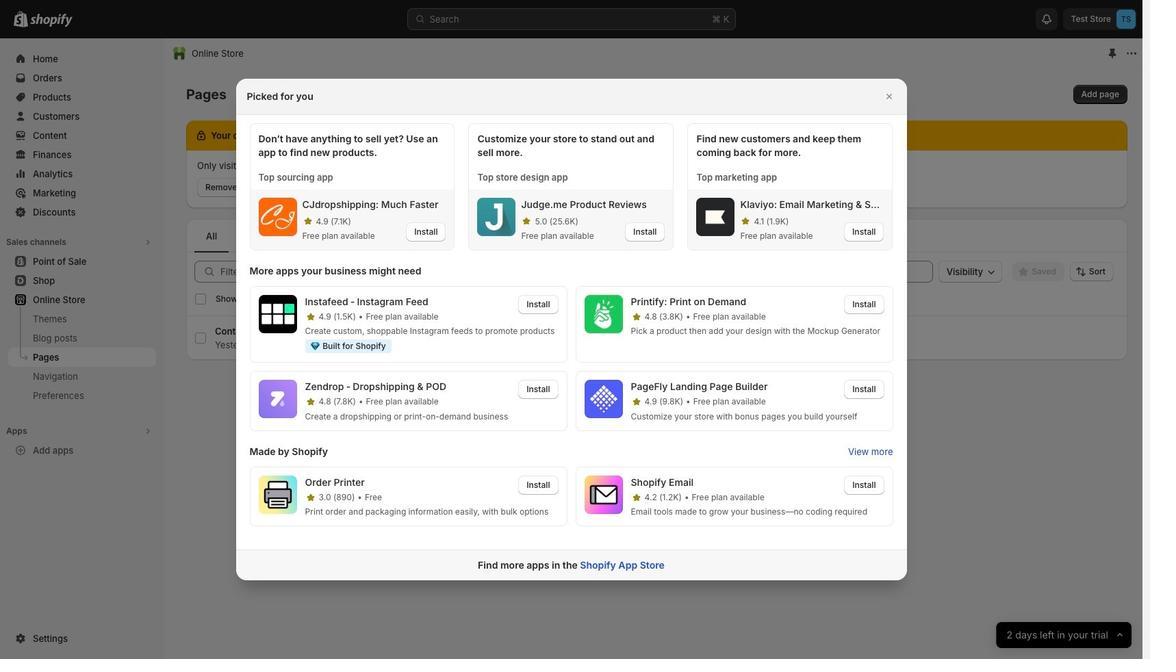 Task type: locate. For each thing, give the bounding box(es) containing it.
built for shopify image
[[311, 343, 320, 351]]

shopify image
[[30, 14, 73, 27]]

dialog
[[0, 79, 1143, 581]]



Task type: vqa. For each thing, say whether or not it's contained in the screenshot.
Built for Shopify icon in the bottom left of the page
yes



Task type: describe. For each thing, give the bounding box(es) containing it.
online store image
[[173, 47, 186, 60]]



